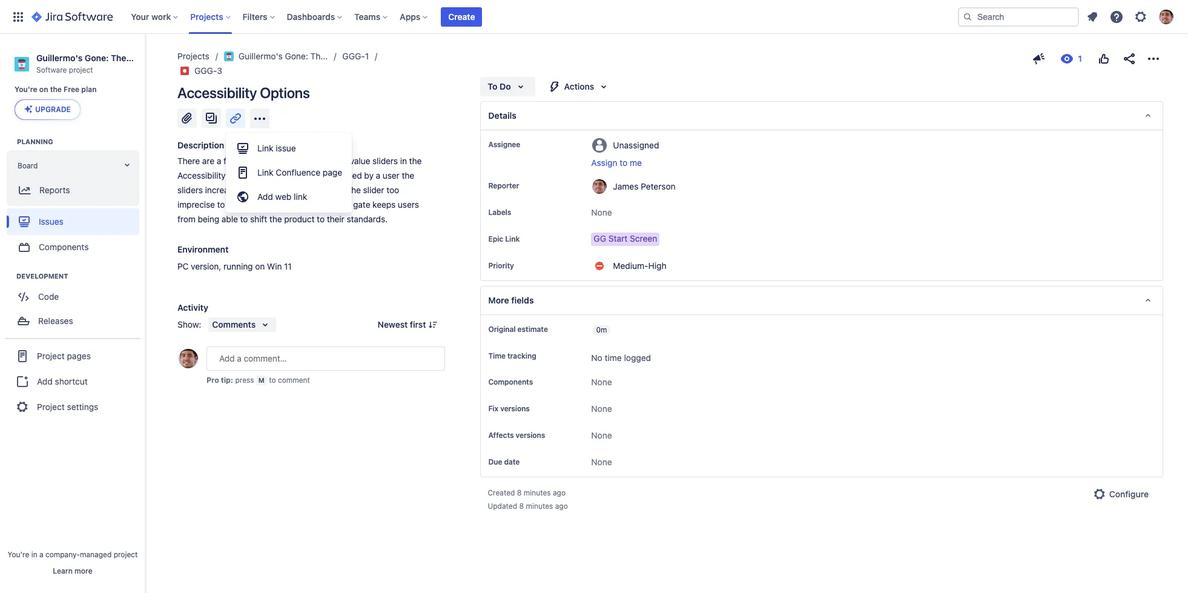 Task type: locate. For each thing, give the bounding box(es) containing it.
Search field
[[959, 7, 1080, 26]]

project for company-
[[114, 550, 138, 559]]

a right are
[[217, 156, 221, 166]]

assignee pin to top. only you can see pinned fields. image
[[523, 140, 533, 150]]

project
[[37, 351, 65, 361], [37, 402, 65, 412]]

original
[[489, 325, 516, 334]]

group containing link issue
[[226, 133, 352, 213]]

gone: for the
[[85, 53, 109, 63]]

on left win
[[255, 261, 265, 271]]

0 vertical spatial project
[[37, 351, 65, 361]]

0 vertical spatial you're
[[15, 85, 37, 94]]

to do
[[488, 81, 511, 91]]

1 none from the top
[[592, 207, 612, 218]]

actions image
[[1147, 52, 1161, 66]]

1 horizontal spatial group
[[226, 133, 352, 213]]

banner
[[0, 0, 1189, 34]]

project pages
[[37, 351, 91, 361]]

logged
[[624, 353, 651, 363]]

issue up the plaguing
[[276, 143, 296, 153]]

0 horizontal spatial add
[[37, 376, 53, 387]]

managed
[[80, 550, 112, 559]]

due
[[489, 458, 503, 467]]

sliders up user in the top of the page
[[373, 156, 398, 166]]

pro tip: press m to comment
[[207, 376, 310, 385]]

0 horizontal spatial ggg-
[[194, 65, 217, 76]]

1 vertical spatial group
[[5, 338, 141, 424]]

ggg- right th...
[[343, 51, 365, 61]]

link inside button
[[258, 143, 274, 153]]

assign to me
[[592, 158, 642, 168]]

0 horizontal spatial issue
[[276, 143, 296, 153]]

accessibility down 3
[[178, 84, 257, 101]]

a
[[217, 156, 221, 166], [376, 170, 381, 181], [253, 199, 258, 210], [39, 550, 43, 559]]

affects versions
[[489, 431, 545, 440]]

0 horizontal spatial components
[[39, 242, 89, 252]]

affects versions pin to top. only you can see pinned fields. image
[[548, 431, 558, 441]]

1 horizontal spatial in
[[400, 156, 407, 166]]

guillermo's
[[239, 51, 283, 61], [36, 53, 83, 63]]

work
[[151, 11, 171, 22]]

link for link confluence page
[[258, 167, 274, 178]]

give feedback image
[[1032, 52, 1047, 66]]

gg start screen
[[594, 233, 658, 244]]

components down time tracking
[[489, 378, 533, 387]]

more fields
[[489, 295, 534, 305]]

add inside "add web link" button
[[258, 191, 273, 202]]

newest first
[[378, 319, 426, 330]]

of right sort
[[321, 199, 329, 210]]

1 vertical spatial accessibility
[[178, 170, 226, 181]]

none for fix versions
[[592, 404, 612, 414]]

1 horizontal spatial ggg-
[[343, 51, 365, 61]]

1 vertical spatial of
[[321, 199, 329, 210]]

project up the add shortcut
[[37, 351, 65, 361]]

ggg- for 1
[[343, 51, 365, 61]]

help image
[[1110, 9, 1125, 24]]

0 horizontal spatial on
[[39, 85, 48, 94]]

you're up upgrade button
[[15, 85, 37, 94]]

1 vertical spatial add
[[37, 376, 53, 387]]

0 vertical spatial in
[[400, 156, 407, 166]]

profile image of james peterson image
[[179, 349, 198, 368]]

project down the add shortcut
[[37, 402, 65, 412]]

primary element
[[7, 0, 959, 34]]

time
[[605, 353, 622, 363]]

sliders up imprecise
[[178, 185, 203, 195]]

0 horizontal spatial being
[[198, 214, 219, 224]]

1 vertical spatial you're
[[8, 550, 29, 559]]

projects up projects link
[[190, 11, 223, 22]]

shift
[[250, 214, 267, 224]]

newest first image
[[429, 320, 438, 330]]

by up 'slider'
[[364, 170, 374, 181]]

fix
[[489, 404, 499, 413]]

none for due date
[[592, 457, 612, 467]]

components link
[[7, 235, 139, 260]]

reports link
[[9, 177, 137, 204]]

add inside add shortcut button
[[37, 376, 53, 387]]

reports
[[39, 185, 70, 195]]

5 none from the top
[[592, 457, 612, 467]]

project for project pages
[[37, 351, 65, 361]]

when
[[287, 170, 309, 181]]

win
[[267, 261, 282, 271]]

0 vertical spatial group
[[226, 133, 352, 213]]

guillermo's up software
[[36, 53, 83, 63]]

assign to me button
[[592, 157, 1151, 169]]

issue up the their
[[331, 199, 351, 210]]

1 vertical spatial options
[[228, 170, 258, 181]]

components down issues link
[[39, 242, 89, 252]]

issues
[[39, 216, 64, 227]]

planning image
[[2, 135, 17, 149]]

0 vertical spatial by
[[364, 170, 374, 181]]

being down imprecise
[[198, 214, 219, 224]]

0 horizontal spatial gone:
[[85, 53, 109, 63]]

too
[[387, 185, 399, 195]]

1 horizontal spatial guillermo's
[[239, 51, 283, 61]]

1 horizontal spatial components
[[489, 378, 533, 387]]

of up page
[[325, 156, 333, 166]]

comments
[[212, 319, 256, 330]]

3
[[217, 65, 222, 76]]

1 horizontal spatial sliders
[[373, 156, 398, 166]]

1 horizontal spatial project
[[114, 550, 138, 559]]

group
[[226, 133, 352, 213], [5, 338, 141, 424]]

1 vertical spatial being
[[198, 214, 219, 224]]

project right managed
[[114, 550, 138, 559]]

link right epic in the left of the page
[[505, 234, 520, 244]]

0 vertical spatial accessibility
[[178, 84, 257, 101]]

guillermo's inside guillermo's gone: th... link
[[239, 51, 283, 61]]

options
[[260, 84, 310, 101], [228, 170, 258, 181]]

projects for projects link
[[178, 51, 210, 61]]

add app image
[[253, 111, 267, 126]]

users
[[398, 199, 419, 210]]

0 horizontal spatial project
[[69, 65, 93, 74]]

value.
[[260, 199, 283, 210]]

project for project settings
[[37, 402, 65, 412]]

versions for affects versions
[[516, 431, 545, 440]]

vote options: no one has voted for this issue yet. image
[[1097, 52, 1112, 66]]

on up upgrade button
[[39, 85, 48, 94]]

accessibility options
[[178, 84, 310, 101]]

1 vertical spatial issue
[[331, 199, 351, 210]]

the
[[50, 85, 62, 94], [335, 156, 348, 166], [409, 156, 422, 166], [402, 170, 415, 181], [349, 185, 361, 195], [270, 214, 282, 224]]

0 vertical spatial components
[[39, 242, 89, 252]]

2 project from the top
[[37, 402, 65, 412]]

being up making
[[312, 170, 333, 181]]

to inside button
[[620, 158, 628, 168]]

8 right the created
[[517, 489, 522, 498]]

components inside planning group
[[39, 242, 89, 252]]

upgrade
[[35, 105, 71, 114]]

jira software image
[[32, 9, 113, 24], [32, 9, 113, 24]]

planning group
[[7, 137, 145, 263]]

0 vertical spatial on
[[39, 85, 48, 94]]

the up users
[[409, 156, 422, 166]]

1 vertical spatial versions
[[516, 431, 545, 440]]

1 vertical spatial project
[[37, 402, 65, 412]]

options up the increase/decrease
[[228, 170, 258, 181]]

1 vertical spatial in
[[31, 550, 37, 559]]

1 horizontal spatial on
[[255, 261, 265, 271]]

projects up bug icon
[[178, 51, 210, 61]]

0 horizontal spatial by
[[278, 185, 288, 195]]

minutes right updated
[[526, 502, 553, 511]]

1 vertical spatial 8
[[520, 502, 524, 511]]

gone: left th...
[[285, 51, 308, 61]]

to left me
[[620, 158, 628, 168]]

shortcut
[[55, 376, 88, 387]]

development image
[[2, 269, 16, 284]]

0 vertical spatial add
[[258, 191, 273, 202]]

add left web
[[258, 191, 273, 202]]

project settings
[[37, 402, 98, 412]]

1 horizontal spatial being
[[312, 170, 333, 181]]

fix versions
[[489, 404, 530, 413]]

1 vertical spatial project
[[114, 550, 138, 559]]

projects inside 'dropdown button'
[[190, 11, 223, 22]]

accessibility down are
[[178, 170, 226, 181]]

guillermo's right guillermo's gone: the game image on the left
[[239, 51, 283, 61]]

3 none from the top
[[592, 404, 612, 414]]

issue inside the description there are a few issues plaguing some of the value sliders in the accessibility options menu. when being shifted by a user the sliders increase/decrease by 5 units making the slider too imprecise to select a value. this sort of issue gate keeps users from being able to shift the product to their standards.
[[331, 199, 351, 210]]

your work button
[[127, 7, 183, 26]]

no
[[592, 353, 603, 363]]

description
[[178, 140, 224, 150]]

project up plan
[[69, 65, 93, 74]]

0 vertical spatial project
[[69, 65, 93, 74]]

units
[[297, 185, 316, 195]]

0 horizontal spatial guillermo's
[[36, 53, 83, 63]]

8 right updated
[[520, 502, 524, 511]]

0 vertical spatial 8
[[517, 489, 522, 498]]

add left shortcut
[[37, 376, 53, 387]]

1 vertical spatial sliders
[[178, 185, 203, 195]]

0 vertical spatial of
[[325, 156, 333, 166]]

board
[[18, 161, 38, 170]]

1 horizontal spatial options
[[260, 84, 310, 101]]

fields
[[512, 295, 534, 305]]

project inside guillermo's gone: the game software project
[[69, 65, 93, 74]]

0 vertical spatial minutes
[[524, 489, 551, 498]]

learn more button
[[53, 567, 93, 576]]

issue
[[276, 143, 296, 153], [331, 199, 351, 210]]

to do button
[[481, 77, 535, 96]]

gone: left the
[[85, 53, 109, 63]]

link issue
[[258, 143, 296, 153]]

start
[[609, 233, 628, 244]]

Add a comment… field
[[207, 347, 446, 371]]

a left user in the top of the page
[[376, 170, 381, 181]]

versions left the "affects versions pin to top. only you can see pinned fields." image
[[516, 431, 545, 440]]

press
[[235, 376, 254, 385]]

1 horizontal spatial issue
[[331, 199, 351, 210]]

0 horizontal spatial in
[[31, 550, 37, 559]]

accessibility inside the description there are a few issues plaguing some of the value sliders in the accessibility options menu. when being shifted by a user the sliders increase/decrease by 5 units making the slider too imprecise to select a value. this sort of issue gate keeps users from being able to shift the product to their standards.
[[178, 170, 226, 181]]

to right able
[[240, 214, 248, 224]]

link issues, web pages, and more image
[[228, 111, 243, 125]]

gone: for th...
[[285, 51, 308, 61]]

sort
[[303, 199, 319, 210]]

comments button
[[209, 317, 276, 332]]

plaguing
[[266, 156, 300, 166]]

james peterson
[[613, 181, 676, 191]]

details element
[[481, 101, 1164, 130]]

link confluence page button
[[226, 161, 352, 185]]

sidebar navigation image
[[132, 48, 159, 73]]

0 vertical spatial issue
[[276, 143, 296, 153]]

1 vertical spatial projects
[[178, 51, 210, 61]]

apps
[[400, 11, 421, 22]]

of
[[325, 156, 333, 166], [321, 199, 329, 210]]

gone:
[[285, 51, 308, 61], [85, 53, 109, 63]]

link up issues
[[258, 143, 274, 153]]

1 vertical spatial minutes
[[526, 502, 553, 511]]

ggg-1 link
[[343, 49, 369, 64]]

1 vertical spatial on
[[255, 261, 265, 271]]

newest first button
[[371, 317, 446, 332]]

first
[[410, 319, 426, 330]]

you're in a company-managed project
[[8, 550, 138, 559]]

versions right "fix"
[[501, 404, 530, 413]]

0 horizontal spatial group
[[5, 338, 141, 424]]

0 horizontal spatial sliders
[[178, 185, 203, 195]]

0 vertical spatial link
[[258, 143, 274, 153]]

in left "company-"
[[31, 550, 37, 559]]

0 vertical spatial ggg-
[[343, 51, 365, 61]]

m
[[259, 376, 265, 384]]

your
[[131, 11, 149, 22]]

ggg- inside 'link'
[[343, 51, 365, 61]]

the left free
[[50, 85, 62, 94]]

2 accessibility from the top
[[178, 170, 226, 181]]

link
[[294, 191, 307, 202]]

notifications image
[[1086, 9, 1100, 24]]

attach image
[[180, 111, 194, 125]]

in right value
[[400, 156, 407, 166]]

pages
[[67, 351, 91, 361]]

options up add app image
[[260, 84, 310, 101]]

guillermo's inside guillermo's gone: the game software project
[[36, 53, 83, 63]]

you're
[[15, 85, 37, 94], [8, 550, 29, 559]]

1 horizontal spatial add
[[258, 191, 273, 202]]

1 vertical spatial link
[[258, 167, 274, 178]]

link down issues
[[258, 167, 274, 178]]

guillermo's gone: the game software project
[[36, 53, 152, 74]]

0 horizontal spatial options
[[228, 170, 258, 181]]

bug image
[[180, 66, 190, 76]]

1 project from the top
[[37, 351, 65, 361]]

minutes right the created
[[524, 489, 551, 498]]

ago down the "affects versions pin to top. only you can see pinned fields." image
[[553, 489, 566, 498]]

0 vertical spatial projects
[[190, 11, 223, 22]]

gone: inside guillermo's gone: the game software project
[[85, 53, 109, 63]]

actions button
[[540, 77, 619, 96]]

ggg- down projects link
[[194, 65, 217, 76]]

unassigned
[[613, 140, 659, 150]]

link inside button
[[258, 167, 274, 178]]

0 vertical spatial being
[[312, 170, 333, 181]]

description there are a few issues plaguing some of the value sliders in the accessibility options menu. when being shifted by a user the sliders increase/decrease by 5 units making the slider too imprecise to select a value. this sort of issue gate keeps users from being able to shift the product to their standards.
[[178, 140, 424, 224]]

project for game
[[69, 65, 93, 74]]

1 vertical spatial ggg-
[[194, 65, 217, 76]]

0 vertical spatial ago
[[553, 489, 566, 498]]

0 vertical spatial versions
[[501, 404, 530, 413]]

add for add web link
[[258, 191, 273, 202]]

ago right updated
[[555, 502, 568, 511]]

by left 5 on the top left of page
[[278, 185, 288, 195]]

more fields element
[[481, 286, 1164, 315]]

1 horizontal spatial gone:
[[285, 51, 308, 61]]

2 none from the top
[[592, 377, 612, 387]]

you're left "company-"
[[8, 550, 29, 559]]

labels
[[489, 208, 512, 217]]



Task type: vqa. For each thing, say whether or not it's contained in the screenshot.
New Feature
no



Task type: describe. For each thing, give the bounding box(es) containing it.
are
[[202, 156, 215, 166]]

able
[[222, 214, 238, 224]]

to up able
[[217, 199, 225, 210]]

guillermo's gone: th... link
[[224, 49, 328, 64]]

1 vertical spatial ago
[[555, 502, 568, 511]]

group containing project pages
[[5, 338, 141, 424]]

software
[[36, 65, 67, 74]]

add web link
[[258, 191, 307, 202]]

options inside the description there are a few issues plaguing some of the value sliders in the accessibility options menu. when being shifted by a user the sliders increase/decrease by 5 units making the slider too imprecise to select a value. this sort of issue gate keeps users from being able to shift the product to their standards.
[[228, 170, 258, 181]]

more
[[489, 295, 509, 305]]

ggg-1
[[343, 51, 369, 61]]

some
[[302, 156, 323, 166]]

projects button
[[187, 7, 235, 26]]

no time logged
[[592, 353, 651, 363]]

from
[[178, 214, 196, 224]]

1
[[365, 51, 369, 61]]

ggg- for 3
[[194, 65, 217, 76]]

to left the their
[[317, 214, 325, 224]]

guillermo's for guillermo's gone: th...
[[239, 51, 283, 61]]

create subtask image
[[204, 111, 219, 125]]

to right m
[[269, 376, 276, 385]]

gate
[[353, 199, 370, 210]]

settings image
[[1134, 9, 1149, 24]]

medium-high
[[613, 261, 667, 271]]

date
[[504, 458, 520, 467]]

this
[[285, 199, 301, 210]]

guillermo's gone: th...
[[239, 51, 328, 61]]

the down value.
[[270, 214, 282, 224]]

issues link
[[7, 209, 139, 235]]

shifted
[[335, 170, 362, 181]]

the up page
[[335, 156, 348, 166]]

1 accessibility from the top
[[178, 84, 257, 101]]

the down the shifted
[[349, 185, 361, 195]]

0 vertical spatial sliders
[[373, 156, 398, 166]]

create button
[[441, 7, 483, 26]]

link for link issue
[[258, 143, 274, 153]]

time tracking
[[489, 351, 537, 361]]

search image
[[963, 12, 973, 22]]

environment
[[178, 244, 229, 254]]

tracking
[[508, 351, 537, 361]]

1 vertical spatial components
[[489, 378, 533, 387]]

updated
[[488, 502, 517, 511]]

you're for you're on the free plan
[[15, 85, 37, 94]]

standards.
[[347, 214, 388, 224]]

issue inside button
[[276, 143, 296, 153]]

planning
[[17, 138, 53, 146]]

peterson
[[641, 181, 676, 191]]

development group
[[6, 272, 145, 337]]

versions for fix versions
[[501, 404, 530, 413]]

estimate
[[518, 325, 548, 334]]

keeps
[[373, 199, 396, 210]]

a up shift
[[253, 199, 258, 210]]

code
[[38, 291, 59, 302]]

create
[[449, 11, 475, 22]]

add web link button
[[226, 185, 352, 209]]

filters button
[[239, 7, 280, 26]]

add shortcut button
[[5, 370, 141, 394]]

actions
[[564, 81, 595, 91]]

page
[[323, 167, 342, 178]]

4 none from the top
[[592, 430, 612, 441]]

created
[[488, 489, 515, 498]]

plan
[[81, 85, 97, 94]]

share image
[[1123, 52, 1137, 66]]

ggg-3 link
[[194, 64, 222, 78]]

few
[[224, 156, 237, 166]]

a left "company-"
[[39, 550, 43, 559]]

add for add shortcut
[[37, 376, 53, 387]]

configure
[[1110, 489, 1149, 499]]

there
[[178, 156, 200, 166]]

slider
[[363, 185, 384, 195]]

projects for projects 'dropdown button'
[[190, 11, 223, 22]]

none for components
[[592, 377, 612, 387]]

releases
[[38, 316, 73, 326]]

dashboards
[[287, 11, 335, 22]]

guillermo's for guillermo's gone: the game software project
[[36, 53, 83, 63]]

banner containing your work
[[0, 0, 1189, 34]]

high
[[649, 261, 667, 271]]

in inside the description there are a few issues plaguing some of the value sliders in the accessibility options menu. when being shifted by a user the sliders increase/decrease by 5 units making the slider too imprecise to select a value. this sort of issue gate keeps users from being able to shift the product to their standards.
[[400, 156, 407, 166]]

details
[[489, 110, 517, 121]]

project settings link
[[5, 394, 141, 421]]

me
[[630, 158, 642, 168]]

web
[[275, 191, 292, 202]]

th...
[[311, 51, 328, 61]]

screen
[[630, 233, 658, 244]]

due date
[[489, 458, 520, 467]]

2 vertical spatial link
[[505, 234, 520, 244]]

0 vertical spatial options
[[260, 84, 310, 101]]

0m
[[596, 325, 607, 334]]

created 8 minutes ago updated 8 minutes ago
[[488, 489, 568, 511]]

appswitcher icon image
[[11, 9, 25, 24]]

1 vertical spatial by
[[278, 185, 288, 195]]

dashboards button
[[283, 7, 347, 26]]

pro
[[207, 376, 219, 385]]

original estimate
[[489, 325, 548, 334]]

copy link to issue image
[[220, 65, 230, 75]]

guillermo's gone: the game image
[[224, 52, 234, 61]]

assignee
[[489, 140, 521, 149]]

link confluence page
[[258, 167, 342, 178]]

add shortcut
[[37, 376, 88, 387]]

epic link
[[489, 234, 520, 244]]

the right user in the top of the page
[[402, 170, 415, 181]]

ggg-3
[[194, 65, 222, 76]]

you're for you're in a company-managed project
[[8, 550, 29, 559]]

your profile and settings image
[[1160, 9, 1174, 24]]

show:
[[178, 319, 201, 330]]

medium-
[[613, 261, 649, 271]]

1 horizontal spatial by
[[364, 170, 374, 181]]

value
[[350, 156, 370, 166]]

projects link
[[178, 49, 210, 64]]

learn
[[53, 567, 73, 576]]

affects
[[489, 431, 514, 440]]

labels pin to top. only you can see pinned fields. image
[[514, 208, 524, 218]]

gg start screen link
[[592, 233, 660, 246]]

product
[[284, 214, 315, 224]]

pc
[[178, 261, 189, 271]]

user
[[383, 170, 400, 181]]

confluence
[[276, 167, 321, 178]]



